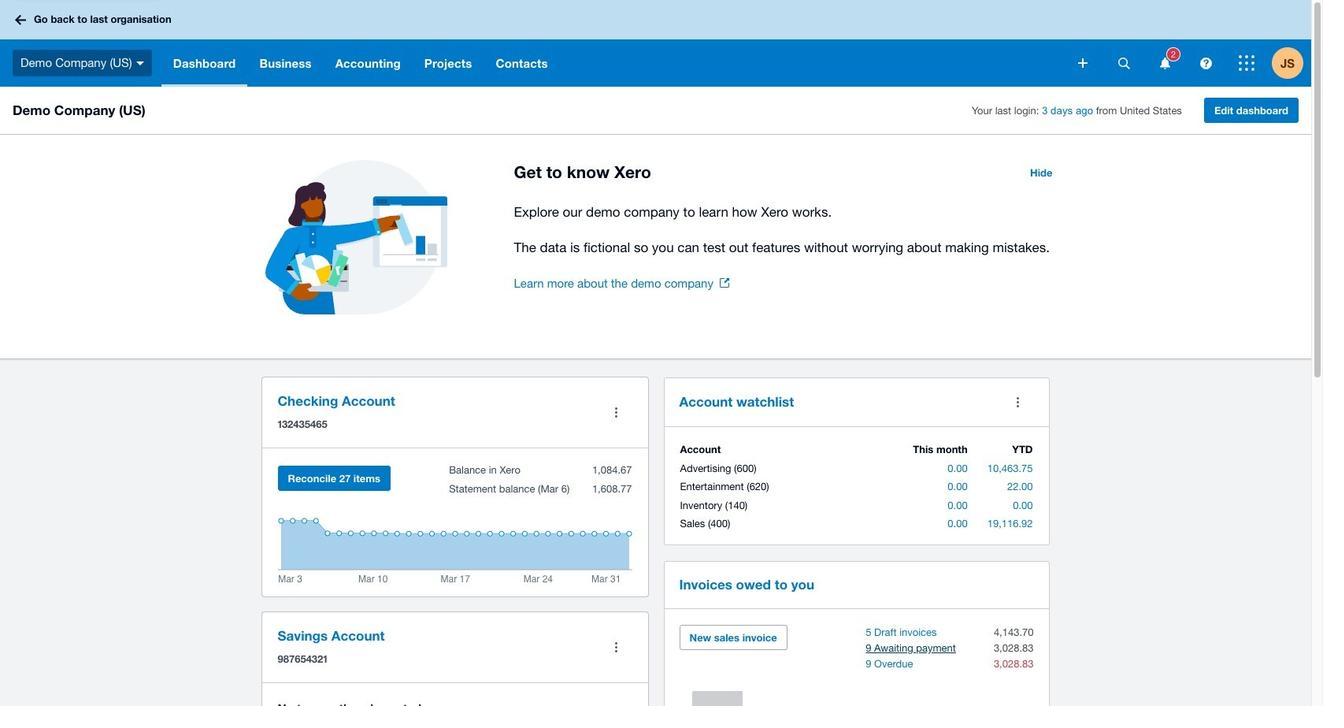 Task type: locate. For each thing, give the bounding box(es) containing it.
1 horizontal spatial svg image
[[1160, 57, 1171, 69]]

svg image
[[15, 15, 26, 25], [1240, 55, 1255, 71], [1119, 57, 1130, 69], [1079, 58, 1088, 68]]

2 horizontal spatial svg image
[[1201, 57, 1212, 69]]

banner
[[0, 0, 1312, 87]]

0 horizontal spatial svg image
[[136, 61, 144, 65]]

svg image
[[1160, 57, 1171, 69], [1201, 57, 1212, 69], [136, 61, 144, 65]]



Task type: describe. For each thing, give the bounding box(es) containing it.
manage menu toggle image
[[601, 397, 632, 428]]

accounts watchlist options image
[[1003, 386, 1034, 418]]

intro banner body element
[[514, 201, 1063, 258]]



Task type: vqa. For each thing, say whether or not it's contained in the screenshot.
banner
yes



